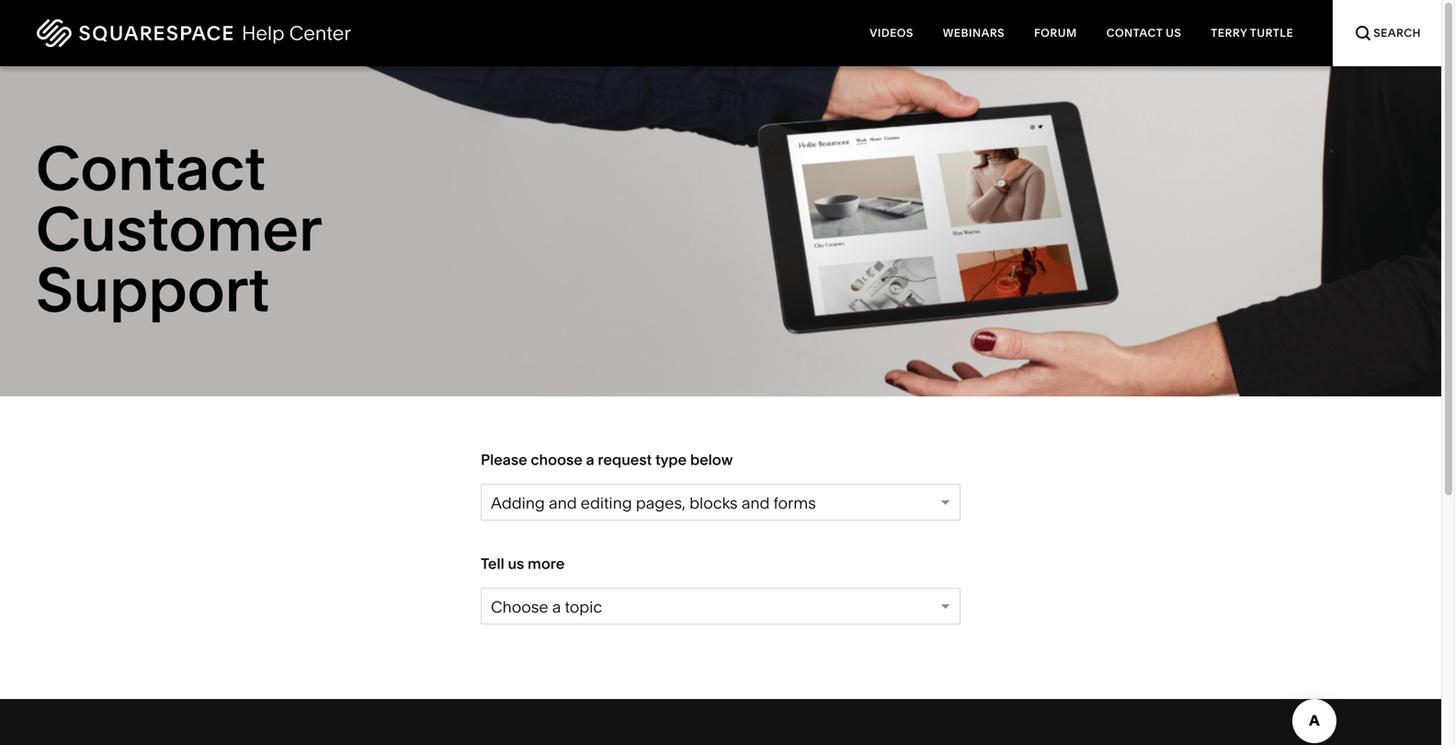 Task type: describe. For each thing, give the bounding box(es) containing it.
videos
[[870, 26, 914, 40]]

search
[[1374, 26, 1422, 40]]

support
[[36, 252, 270, 327]]

more
[[528, 555, 565, 573]]

adding
[[491, 493, 545, 513]]

editing
[[581, 493, 632, 513]]

contact us
[[1107, 26, 1182, 40]]

terry turtle
[[1212, 26, 1294, 40]]

webinars link
[[929, 0, 1020, 66]]

forum
[[1035, 26, 1078, 40]]

contact customer support main content
[[0, 0, 1442, 745]]

please choose a request type below
[[481, 451, 733, 469]]

forum link
[[1020, 0, 1092, 66]]

customer
[[36, 192, 321, 266]]

tell us more
[[481, 555, 565, 573]]

search button
[[1334, 0, 1442, 66]]

adding and editing pages, blocks and forms
[[491, 493, 816, 513]]

below
[[691, 451, 733, 469]]

topic
[[565, 597, 603, 617]]

blocks
[[690, 493, 738, 513]]

choose a topic link
[[481, 588, 961, 625]]

choose
[[531, 451, 583, 469]]

videos link
[[856, 0, 929, 66]]

2 and from the left
[[742, 493, 770, 513]]

forms
[[774, 493, 816, 513]]

request
[[598, 451, 652, 469]]



Task type: vqa. For each thing, say whether or not it's contained in the screenshot.
the Changing colors in version 7.0
no



Task type: locate. For each thing, give the bounding box(es) containing it.
and
[[549, 493, 577, 513], [742, 493, 770, 513]]

a
[[586, 451, 595, 469], [553, 597, 561, 617]]

contact customer support
[[36, 131, 321, 327]]

us
[[1167, 26, 1182, 40]]

type
[[656, 451, 687, 469]]

0 horizontal spatial a
[[553, 597, 561, 617]]

a left topic
[[553, 597, 561, 617]]

a right choose
[[586, 451, 595, 469]]

terry turtle link
[[1197, 0, 1309, 66]]

adding and editing pages, blocks and forms link
[[481, 484, 961, 521]]

please
[[481, 451, 528, 469]]

us
[[508, 555, 525, 573]]

0 horizontal spatial and
[[549, 493, 577, 513]]

1 vertical spatial a
[[553, 597, 561, 617]]

contact us link
[[1092, 0, 1197, 66]]

1 horizontal spatial a
[[586, 451, 595, 469]]

choose
[[491, 597, 549, 617]]

0 vertical spatial a
[[586, 451, 595, 469]]

turtle
[[1251, 26, 1294, 40]]

and left forms
[[742, 493, 770, 513]]

pages,
[[636, 493, 686, 513]]

contact
[[1107, 26, 1163, 40]]

1 and from the left
[[549, 493, 577, 513]]

and left editing
[[549, 493, 577, 513]]

terry
[[1212, 26, 1248, 40]]

choose a topic
[[491, 597, 603, 617]]

1 horizontal spatial and
[[742, 493, 770, 513]]

contact
[[36, 131, 266, 206]]

webinars
[[943, 26, 1005, 40]]

tell
[[481, 555, 505, 573]]



